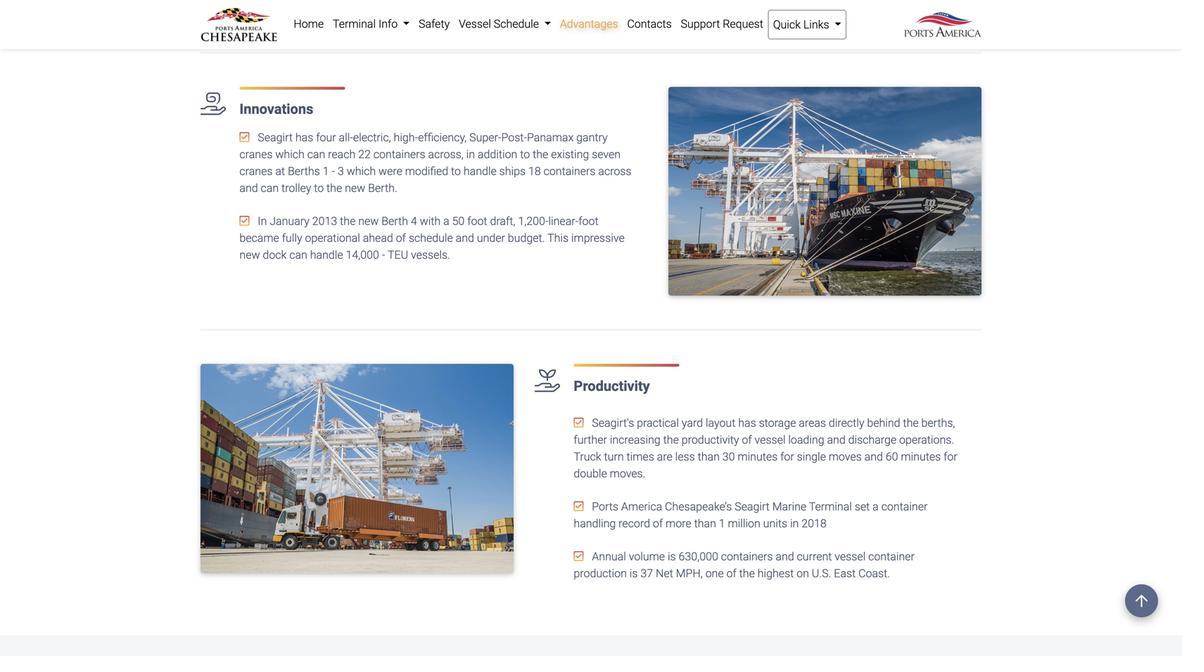 Task type: vqa. For each thing, say whether or not it's contained in the screenshot.
right in
yes



Task type: describe. For each thing, give the bounding box(es) containing it.
support
[[681, 17, 720, 31]]

set
[[855, 501, 870, 514]]

vessels.
[[411, 248, 450, 262]]

2 vertical spatial new
[[240, 248, 260, 262]]

reach
[[328, 148, 356, 161]]

a inside ports america chesapeake's seagirt marine terminal set a container handling record of more than 1 million units in 2018
[[873, 501, 879, 514]]

vessel inside seagirt's practical yard layout has storage areas directly behind the berths, further increasing the productivity of vessel loading and discharge                                 operations. truck turn times are less than 30 minutes for single moves and 60 minutes for double moves.
[[755, 434, 786, 447]]

vessel schedule
[[459, 17, 542, 31]]

ships
[[500, 165, 526, 178]]

electric,
[[353, 131, 391, 144]]

storage
[[759, 417, 796, 430]]

mph,
[[676, 568, 703, 581]]

the down '3'
[[327, 182, 342, 195]]

under
[[477, 232, 505, 245]]

1 foot from the left
[[468, 215, 488, 228]]

highest
[[758, 568, 794, 581]]

yard
[[682, 417, 703, 430]]

january
[[270, 215, 310, 228]]

0 vertical spatial can
[[307, 148, 325, 161]]

1,200-
[[518, 215, 549, 228]]

budget.
[[508, 232, 545, 245]]

berths,
[[922, 417, 956, 430]]

innovations image
[[669, 87, 982, 296]]

turn
[[604, 451, 624, 464]]

at
[[275, 165, 285, 178]]

million
[[728, 518, 761, 531]]

panamax
[[527, 131, 574, 144]]

support request link
[[677, 10, 768, 38]]

areas
[[799, 417, 826, 430]]

seagirt inside seagirt has four all-electric, high-efficiency, super-post-panamax gantry cranes which can reach 22 containers across, in addition to the existing seven cranes at berths 1 - 3 which were modified to handle ships 18 containers across and can trolley to the new berth.
[[258, 131, 293, 144]]

- inside in january 2013 the new berth 4 with a 50 foot draft, 1,200-linear-foot became fully operational ahead of schedule and under budget. this impressive new dock can handle 14,000 - teu vessels.
[[382, 248, 385, 262]]

four
[[316, 131, 336, 144]]

berth
[[382, 215, 408, 228]]

than inside seagirt's practical yard layout has storage areas directly behind the berths, further increasing the productivity of vessel loading and discharge                                 operations. truck turn times are less than 30 minutes for single moves and 60 minutes for double moves.
[[698, 451, 720, 464]]

innovations
[[240, 101, 314, 117]]

all-
[[339, 131, 353, 144]]

of inside annual volume is 630,000 containers and current vessel container production is 37 net mph, one of the highest on u.s. east coast.
[[727, 568, 737, 581]]

in inside ports america chesapeake's seagirt marine terminal set a container handling record of more than 1 million units in 2018
[[791, 518, 799, 531]]

contacts
[[627, 17, 672, 31]]

fully
[[282, 232, 302, 245]]

new inside seagirt has four all-electric, high-efficiency, super-post-panamax gantry cranes which can reach 22 containers across, in addition to the existing seven cranes at berths 1 - 3 which were modified to handle ships 18 containers across and can trolley to the new berth.
[[345, 182, 366, 195]]

containers inside annual volume is 630,000 containers and current vessel container production is 37 net mph, one of the highest on u.s. east coast.
[[721, 551, 773, 564]]

vessel inside annual volume is 630,000 containers and current vessel container production is 37 net mph, one of the highest on u.s. east coast.
[[835, 551, 866, 564]]

the inside annual volume is 630,000 containers and current vessel container production is 37 net mph, one of the highest on u.s. east coast.
[[740, 568, 755, 581]]

directly
[[829, 417, 865, 430]]

- inside seagirt has four all-electric, high-efficiency, super-post-panamax gantry cranes which can reach 22 containers across, in addition to the existing seven cranes at berths 1 - 3 which were modified to handle ships 18 containers across and can trolley to the new berth.
[[332, 165, 335, 178]]

links
[[804, 18, 830, 31]]

super-
[[470, 131, 502, 144]]

support request
[[681, 17, 764, 31]]

marine
[[773, 501, 807, 514]]

terminal info link
[[328, 10, 414, 38]]

addition
[[478, 148, 518, 161]]

2 foot from the left
[[579, 215, 599, 228]]

1 horizontal spatial is
[[668, 551, 676, 564]]

advantages
[[560, 17, 618, 31]]

times
[[627, 451, 655, 464]]

the up are
[[664, 434, 679, 447]]

0 vertical spatial which
[[275, 148, 305, 161]]

quick
[[773, 18, 801, 31]]

in
[[258, 215, 267, 228]]

a inside in january 2013 the new berth 4 with a 50 foot draft, 1,200-linear-foot became fully operational ahead of schedule and under budget. this impressive new dock can handle 14,000 - teu vessels.
[[444, 215, 450, 228]]

50
[[452, 215, 465, 228]]

safety link
[[414, 10, 454, 38]]

truck
[[574, 451, 602, 464]]

loading
[[789, 434, 825, 447]]

post-
[[502, 131, 527, 144]]

berths
[[288, 165, 320, 178]]

handle inside seagirt has four all-electric, high-efficiency, super-post-panamax gantry cranes which can reach 22 containers across, in addition to the existing seven cranes at berths 1 - 3 which were modified to handle ships 18 containers across and can trolley to the new berth.
[[464, 165, 497, 178]]

across
[[599, 165, 632, 178]]

1 vertical spatial containers
[[544, 165, 596, 178]]

safety
[[419, 17, 450, 31]]

east
[[834, 568, 856, 581]]

moves
[[829, 451, 862, 464]]

the inside in january 2013 the new berth 4 with a 50 foot draft, 1,200-linear-foot became fully operational ahead of schedule and under budget. this impressive new dock can handle 14,000 - teu vessels.
[[340, 215, 356, 228]]

60
[[886, 451, 899, 464]]

14,000
[[346, 248, 379, 262]]

1 vertical spatial new
[[358, 215, 379, 228]]

has inside seagirt's practical yard layout has storage areas directly behind the berths, further increasing the productivity of vessel loading and discharge                                 operations. truck turn times are less than 30 minutes for single moves and 60 minutes for double moves.
[[739, 417, 757, 430]]

seagirt's practical yard layout has storage areas directly behind the berths, further increasing the productivity of vessel loading and discharge                                 operations. truck turn times are less than 30 minutes for single moves and 60 minutes for double moves.
[[574, 417, 958, 481]]

impressive
[[572, 232, 625, 245]]

in january 2013 the new berth 4 with a 50 foot draft, 1,200-linear-foot became fully operational ahead of schedule and under budget. this impressive new dock can handle 14,000 - teu vessels.
[[240, 215, 625, 262]]

terminal info
[[333, 17, 401, 31]]

ports america chesapeake's seagirt marine terminal set a container handling record of more than 1 million units in 2018
[[574, 501, 928, 531]]

check square image for innovations
[[240, 132, 249, 143]]

behind
[[868, 417, 901, 430]]

2 for from the left
[[944, 451, 958, 464]]

moves.
[[610, 468, 646, 481]]

are
[[657, 451, 673, 464]]

efficiency,
[[418, 131, 467, 144]]

productivity
[[682, 434, 740, 447]]

seagirt inside ports america chesapeake's seagirt marine terminal set a container handling record of more than 1 million units in 2018
[[735, 501, 770, 514]]

net
[[656, 568, 674, 581]]

contacts link
[[623, 10, 677, 38]]

this
[[548, 232, 569, 245]]

and inside annual volume is 630,000 containers and current vessel container production is 37 net mph, one of the highest on u.s. east coast.
[[776, 551, 795, 564]]

0 horizontal spatial to
[[314, 182, 324, 195]]

18
[[529, 165, 541, 178]]

record
[[619, 518, 650, 531]]

30
[[723, 451, 735, 464]]

the up 18
[[533, 148, 549, 161]]

630,000
[[679, 551, 719, 564]]

operational
[[305, 232, 360, 245]]

double
[[574, 468, 607, 481]]



Task type: locate. For each thing, give the bounding box(es) containing it.
containers
[[374, 148, 426, 161], [544, 165, 596, 178], [721, 551, 773, 564]]

0 horizontal spatial handle
[[310, 248, 343, 262]]

units
[[764, 518, 788, 531]]

0 vertical spatial in
[[467, 148, 475, 161]]

0 horizontal spatial a
[[444, 215, 450, 228]]

1 vertical spatial -
[[382, 248, 385, 262]]

the left highest
[[740, 568, 755, 581]]

vessel down "storage"
[[755, 434, 786, 447]]

single
[[797, 451, 826, 464]]

cranes left at
[[240, 165, 273, 178]]

which
[[275, 148, 305, 161], [347, 165, 376, 178]]

the
[[533, 148, 549, 161], [327, 182, 342, 195], [340, 215, 356, 228], [904, 417, 919, 430], [664, 434, 679, 447], [740, 568, 755, 581]]

and up in
[[240, 182, 258, 195]]

0 vertical spatial -
[[332, 165, 335, 178]]

linear-
[[549, 215, 579, 228]]

check square image for productivity
[[574, 418, 584, 429]]

0 horizontal spatial seagirt
[[258, 131, 293, 144]]

go to top image
[[1126, 585, 1159, 618]]

2 minutes from the left
[[901, 451, 941, 464]]

1 vertical spatial seagirt
[[735, 501, 770, 514]]

has right layout
[[739, 417, 757, 430]]

check square image down innovations
[[240, 132, 249, 143]]

0 vertical spatial than
[[698, 451, 720, 464]]

1 for from the left
[[781, 451, 795, 464]]

can down fully
[[290, 248, 308, 262]]

gantry
[[577, 131, 608, 144]]

1 horizontal spatial foot
[[579, 215, 599, 228]]

can down 'four' in the left top of the page
[[307, 148, 325, 161]]

0 vertical spatial is
[[668, 551, 676, 564]]

and inside seagirt has four all-electric, high-efficiency, super-post-panamax gantry cranes which can reach 22 containers across, in addition to the existing seven cranes at berths 1 - 3 which were modified to handle ships 18 containers across and can trolley to the new berth.
[[240, 182, 258, 195]]

the up operations. on the right
[[904, 417, 919, 430]]

discharge
[[849, 434, 897, 447]]

handle inside in january 2013 the new berth 4 with a 50 foot draft, 1,200-linear-foot became fully operational ahead of schedule and under budget. this impressive new dock can handle 14,000 - teu vessels.
[[310, 248, 343, 262]]

1 horizontal spatial seagirt
[[735, 501, 770, 514]]

america
[[622, 501, 663, 514]]

layout
[[706, 417, 736, 430]]

and down 'discharge'
[[865, 451, 883, 464]]

one
[[706, 568, 724, 581]]

new up ahead
[[358, 215, 379, 228]]

1 horizontal spatial check square image
[[574, 551, 584, 563]]

is
[[668, 551, 676, 564], [630, 568, 638, 581]]

than inside ports america chesapeake's seagirt marine terminal set a container handling record of more than 1 million units in 2018
[[695, 518, 717, 531]]

1 horizontal spatial vessel
[[835, 551, 866, 564]]

check square image left in
[[240, 215, 249, 227]]

dock
[[263, 248, 287, 262]]

0 vertical spatial vessel
[[755, 434, 786, 447]]

ports
[[592, 501, 619, 514]]

check square image up production
[[574, 551, 584, 563]]

check square image up further
[[574, 418, 584, 429]]

1 horizontal spatial terminal
[[809, 501, 852, 514]]

across,
[[428, 148, 464, 161]]

of right one
[[727, 568, 737, 581]]

coast.
[[859, 568, 891, 581]]

container inside ports america chesapeake's seagirt marine terminal set a container handling record of more than 1 million units in 2018
[[882, 501, 928, 514]]

and up moves in the bottom right of the page
[[827, 434, 846, 447]]

2 horizontal spatial containers
[[721, 551, 773, 564]]

container right set in the bottom right of the page
[[882, 501, 928, 514]]

0 horizontal spatial vessel
[[755, 434, 786, 447]]

1 horizontal spatial a
[[873, 501, 879, 514]]

0 vertical spatial handle
[[464, 165, 497, 178]]

to up 18
[[520, 148, 530, 161]]

new
[[345, 182, 366, 195], [358, 215, 379, 228], [240, 248, 260, 262]]

1 horizontal spatial containers
[[544, 165, 596, 178]]

containers down existing
[[544, 165, 596, 178]]

containers down "high-"
[[374, 148, 426, 161]]

0 vertical spatial to
[[520, 148, 530, 161]]

to right trolley
[[314, 182, 324, 195]]

and inside in january 2013 the new berth 4 with a 50 foot draft, 1,200-linear-foot became fully operational ahead of schedule and under budget. this impressive new dock can handle 14,000 - teu vessels.
[[456, 232, 474, 245]]

1 inside seagirt has four all-electric, high-efficiency, super-post-panamax gantry cranes which can reach 22 containers across, in addition to the existing seven cranes at berths 1 - 3 which were modified to handle ships 18 containers across and can trolley to the new berth.
[[323, 165, 329, 178]]

a left 50
[[444, 215, 450, 228]]

1 horizontal spatial handle
[[464, 165, 497, 178]]

minutes right 30
[[738, 451, 778, 464]]

check square image for annual volume is 630,000 containers and current vessel container production is 37 net mph, one of the highest on u.s. east coast.
[[574, 551, 584, 563]]

which up at
[[275, 148, 305, 161]]

container inside annual volume is 630,000 containers and current vessel container production is 37 net mph, one of the highest on u.s. east coast.
[[869, 551, 915, 564]]

1 horizontal spatial which
[[347, 165, 376, 178]]

0 vertical spatial 1
[[323, 165, 329, 178]]

1 vertical spatial is
[[630, 568, 638, 581]]

0 horizontal spatial -
[[332, 165, 335, 178]]

in down super-
[[467, 148, 475, 161]]

quick links link
[[768, 10, 847, 39]]

2 horizontal spatial to
[[520, 148, 530, 161]]

0 horizontal spatial foot
[[468, 215, 488, 228]]

foot
[[468, 215, 488, 228], [579, 215, 599, 228]]

cranes down innovations
[[240, 148, 273, 161]]

of right productivity
[[742, 434, 752, 447]]

0 vertical spatial a
[[444, 215, 450, 228]]

2 vertical spatial check square image
[[574, 501, 584, 513]]

0 vertical spatial seagirt
[[258, 131, 293, 144]]

4
[[411, 215, 417, 228]]

0 vertical spatial check square image
[[240, 215, 249, 227]]

terminal inside ports america chesapeake's seagirt marine terminal set a container handling record of more than 1 million units in 2018
[[809, 501, 852, 514]]

1 vertical spatial check square image
[[574, 551, 584, 563]]

2018
[[802, 518, 827, 531]]

advantages link
[[556, 10, 623, 38]]

container for annual volume is 630,000 containers and current vessel container production is 37 net mph, one of the highest on u.s. east coast.
[[869, 551, 915, 564]]

1 horizontal spatial in
[[791, 518, 799, 531]]

and up highest
[[776, 551, 795, 564]]

2 vertical spatial containers
[[721, 551, 773, 564]]

has inside seagirt has four all-electric, high-efficiency, super-post-panamax gantry cranes which can reach 22 containers across, in addition to the existing seven cranes at berths 1 - 3 which were modified to handle ships 18 containers across and can trolley to the new berth.
[[296, 131, 314, 144]]

info
[[379, 17, 398, 31]]

for left single at the bottom of the page
[[781, 451, 795, 464]]

than down productivity
[[698, 451, 720, 464]]

vessel
[[755, 434, 786, 447], [835, 551, 866, 564]]

vessel
[[459, 17, 491, 31]]

of left more at the right
[[653, 518, 663, 531]]

of inside seagirt's practical yard layout has storage areas directly behind the berths, further increasing the productivity of vessel loading and discharge                                 operations. truck turn times are less than 30 minutes for single moves and 60 minutes for double moves.
[[742, 434, 752, 447]]

container up coast.
[[869, 551, 915, 564]]

can down at
[[261, 182, 279, 195]]

the up operational
[[340, 215, 356, 228]]

new down became
[[240, 248, 260, 262]]

37
[[641, 568, 653, 581]]

2 vertical spatial to
[[314, 182, 324, 195]]

seagirt down innovations
[[258, 131, 293, 144]]

check square image up the handling
[[574, 501, 584, 513]]

for down operations. on the right
[[944, 451, 958, 464]]

minutes down operations. on the right
[[901, 451, 941, 464]]

u.s.
[[812, 568, 832, 581]]

0 vertical spatial container
[[882, 501, 928, 514]]

of
[[396, 232, 406, 245], [742, 434, 752, 447], [653, 518, 663, 531], [727, 568, 737, 581]]

can
[[307, 148, 325, 161], [261, 182, 279, 195], [290, 248, 308, 262]]

productivity
[[574, 378, 650, 395]]

1 minutes from the left
[[738, 451, 778, 464]]

further
[[574, 434, 607, 447]]

2013
[[312, 215, 337, 228]]

container for ports america chesapeake's seagirt marine terminal set a container handling record of more than 1 million units in 2018
[[882, 501, 928, 514]]

1 vertical spatial terminal
[[809, 501, 852, 514]]

has
[[296, 131, 314, 144], [739, 417, 757, 430]]

1 vertical spatial has
[[739, 417, 757, 430]]

schedule
[[494, 17, 539, 31]]

2 cranes from the top
[[240, 165, 273, 178]]

production
[[574, 568, 627, 581]]

practical
[[637, 417, 679, 430]]

1 inside ports america chesapeake's seagirt marine terminal set a container handling record of more than 1 million units in 2018
[[719, 518, 726, 531]]

1 vertical spatial which
[[347, 165, 376, 178]]

of up teu
[[396, 232, 406, 245]]

1 vertical spatial container
[[869, 551, 915, 564]]

1 vertical spatial check square image
[[574, 418, 584, 429]]

trolley
[[282, 182, 311, 195]]

seagirt has four all-electric, high-efficiency, super-post-panamax gantry cranes which can reach 22 containers across, in addition to the existing seven cranes at berths 1 - 3 which were modified to handle ships 18 containers across and can trolley to the new berth.
[[240, 131, 632, 195]]

seagirt's
[[592, 417, 634, 430]]

existing
[[551, 148, 589, 161]]

to down the across,
[[451, 165, 461, 178]]

foot up impressive
[[579, 215, 599, 228]]

has left 'four' in the left top of the page
[[296, 131, 314, 144]]

1 vertical spatial a
[[873, 501, 879, 514]]

3
[[338, 165, 344, 178]]

seagirt up "million"
[[735, 501, 770, 514]]

2 vertical spatial can
[[290, 248, 308, 262]]

check square image
[[240, 215, 249, 227], [574, 551, 584, 563]]

- left teu
[[382, 248, 385, 262]]

handle down operational
[[310, 248, 343, 262]]

is left 37
[[630, 568, 638, 581]]

1 horizontal spatial for
[[944, 451, 958, 464]]

which down 22
[[347, 165, 376, 178]]

a right set in the bottom right of the page
[[873, 501, 879, 514]]

request
[[723, 17, 764, 31]]

high-
[[394, 131, 418, 144]]

vessel up east
[[835, 551, 866, 564]]

1 vertical spatial cranes
[[240, 165, 273, 178]]

became
[[240, 232, 279, 245]]

0 vertical spatial cranes
[[240, 148, 273, 161]]

can inside in january 2013 the new berth 4 with a 50 foot draft, 1,200-linear-foot became fully operational ahead of schedule and under budget. this impressive new dock can handle 14,000 - teu vessels.
[[290, 248, 308, 262]]

home
[[294, 17, 324, 31]]

0 vertical spatial new
[[345, 182, 366, 195]]

volume
[[629, 551, 665, 564]]

0 horizontal spatial has
[[296, 131, 314, 144]]

in inside seagirt has four all-electric, high-efficiency, super-post-panamax gantry cranes which can reach 22 containers across, in addition to the existing seven cranes at berths 1 - 3 which were modified to handle ships 18 containers across and can trolley to the new berth.
[[467, 148, 475, 161]]

1 horizontal spatial 1
[[719, 518, 726, 531]]

- left '3'
[[332, 165, 335, 178]]

berth.
[[368, 182, 398, 195]]

ahead
[[363, 232, 393, 245]]

handle down addition
[[464, 165, 497, 178]]

0 horizontal spatial which
[[275, 148, 305, 161]]

handling
[[574, 518, 616, 531]]

0 horizontal spatial for
[[781, 451, 795, 464]]

new left berth.
[[345, 182, 366, 195]]

1 horizontal spatial -
[[382, 248, 385, 262]]

0 horizontal spatial in
[[467, 148, 475, 161]]

check square image
[[240, 132, 249, 143], [574, 418, 584, 429], [574, 501, 584, 513]]

0 vertical spatial containers
[[374, 148, 426, 161]]

teu
[[388, 248, 408, 262]]

schedule
[[409, 232, 453, 245]]

in down marine
[[791, 518, 799, 531]]

1 horizontal spatial minutes
[[901, 451, 941, 464]]

-
[[332, 165, 335, 178], [382, 248, 385, 262]]

quick links
[[773, 18, 832, 31]]

cranes
[[240, 148, 273, 161], [240, 165, 273, 178]]

less
[[676, 451, 695, 464]]

0 vertical spatial check square image
[[240, 132, 249, 143]]

0 horizontal spatial terminal
[[333, 17, 376, 31]]

than down chesapeake's
[[695, 518, 717, 531]]

check square image for in january 2013 the new berth 4 with a 50 foot draft, 1,200-linear-foot became fully operational ahead of schedule and under budget. this impressive new dock can handle 14,000 - teu vessels.
[[240, 215, 249, 227]]

1 horizontal spatial to
[[451, 165, 461, 178]]

1 cranes from the top
[[240, 148, 273, 161]]

1 vertical spatial to
[[451, 165, 461, 178]]

of inside in january 2013 the new berth 4 with a 50 foot draft, 1,200-linear-foot became fully operational ahead of schedule and under budget. this impressive new dock can handle 14,000 - teu vessels.
[[396, 232, 406, 245]]

of inside ports america chesapeake's seagirt marine terminal set a container handling record of more than 1 million units in 2018
[[653, 518, 663, 531]]

0 vertical spatial terminal
[[333, 17, 376, 31]]

0 horizontal spatial minutes
[[738, 451, 778, 464]]

containers down "million"
[[721, 551, 773, 564]]

1 vertical spatial 1
[[719, 518, 726, 531]]

0 horizontal spatial check square image
[[240, 215, 249, 227]]

chesapeake's
[[665, 501, 732, 514]]

were
[[379, 165, 403, 178]]

increasing
[[610, 434, 661, 447]]

0 vertical spatial has
[[296, 131, 314, 144]]

1 left '3'
[[323, 165, 329, 178]]

1 horizontal spatial has
[[739, 417, 757, 430]]

foot right 50
[[468, 215, 488, 228]]

1 vertical spatial vessel
[[835, 551, 866, 564]]

terminal left info in the left of the page
[[333, 17, 376, 31]]

1 vertical spatial handle
[[310, 248, 343, 262]]

1 vertical spatial in
[[791, 518, 799, 531]]

seven
[[592, 148, 621, 161]]

is up the net
[[668, 551, 676, 564]]

than
[[698, 451, 720, 464], [695, 518, 717, 531]]

1 left "million"
[[719, 518, 726, 531]]

more
[[666, 518, 692, 531]]

terminal up 2018 at right bottom
[[809, 501, 852, 514]]

and down 50
[[456, 232, 474, 245]]

with
[[420, 215, 441, 228]]

productivity image
[[201, 364, 514, 574]]

1 vertical spatial can
[[261, 182, 279, 195]]

0 horizontal spatial 1
[[323, 165, 329, 178]]

0 horizontal spatial is
[[630, 568, 638, 581]]

1 vertical spatial than
[[695, 518, 717, 531]]

current
[[797, 551, 832, 564]]

22
[[358, 148, 371, 161]]

0 horizontal spatial containers
[[374, 148, 426, 161]]



